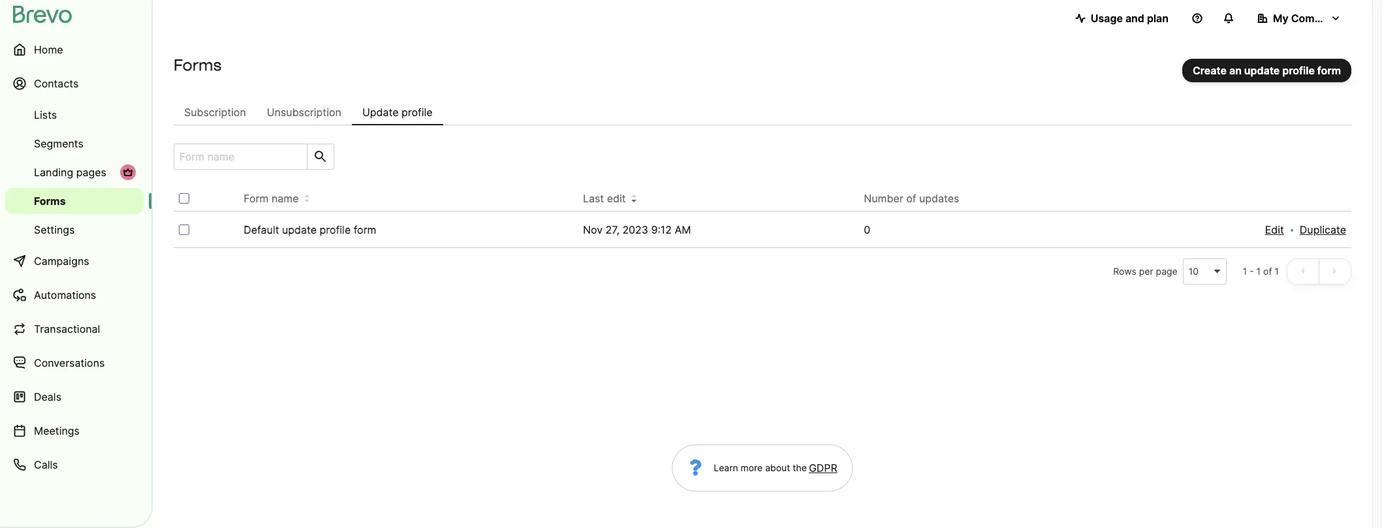 Task type: describe. For each thing, give the bounding box(es) containing it.
1 vertical spatial form
[[354, 223, 376, 236]]

create an update profile form link
[[1182, 59, 1351, 82]]

update
[[362, 106, 399, 119]]

0 vertical spatial update
[[1244, 64, 1280, 77]]

usage
[[1091, 12, 1123, 25]]

1 vertical spatial update
[[282, 223, 317, 236]]

search image
[[313, 149, 328, 165]]

forms link
[[5, 188, 144, 214]]

learn
[[714, 462, 738, 473]]

default update profile form
[[244, 223, 376, 236]]

deals link
[[5, 381, 144, 413]]

0 vertical spatial form
[[1317, 64, 1341, 77]]

gdpr
[[809, 462, 837, 475]]

number of updates
[[864, 192, 959, 205]]

duplicate
[[1300, 223, 1346, 236]]

home link
[[5, 34, 144, 65]]

27,
[[606, 223, 619, 236]]

campaigns link
[[5, 245, 144, 277]]

0 vertical spatial forms
[[174, 55, 221, 74]]

default
[[244, 223, 279, 236]]

plan
[[1147, 12, 1169, 25]]

9:12
[[651, 223, 672, 236]]

subscription link
[[174, 99, 256, 125]]

left___rvooi image
[[123, 167, 133, 178]]

calls
[[34, 458, 58, 471]]

default update profile form link
[[244, 223, 376, 236]]

an
[[1229, 64, 1242, 77]]

usage and plan
[[1091, 12, 1169, 25]]

profile inside "create an update profile form" link
[[1282, 64, 1315, 77]]

am
[[675, 223, 691, 236]]

1 1 from the left
[[1243, 266, 1247, 277]]

my company
[[1273, 12, 1339, 25]]

search button
[[307, 144, 334, 169]]

campaigns
[[34, 255, 89, 268]]

nov
[[583, 223, 603, 236]]

unsubscription
[[267, 106, 341, 119]]

the
[[793, 462, 807, 473]]

lists link
[[5, 102, 144, 128]]

conversations link
[[5, 347, 144, 379]]

update profile link
[[352, 99, 443, 125]]

meetings
[[34, 424, 80, 437]]

nov 27, 2023 9:12 am
[[583, 223, 691, 236]]

contacts link
[[5, 68, 144, 99]]

deals
[[34, 390, 61, 403]]

3 1 from the left
[[1275, 266, 1279, 277]]

1 vertical spatial of
[[1263, 266, 1272, 277]]

settings link
[[5, 217, 144, 243]]

subscription
[[184, 106, 246, 119]]

updates
[[919, 192, 959, 205]]

of inside button
[[906, 192, 916, 205]]

landing
[[34, 166, 73, 179]]

landing pages link
[[5, 159, 144, 185]]

2 1 from the left
[[1256, 266, 1261, 277]]

and
[[1125, 12, 1144, 25]]



Task type: vqa. For each thing, say whether or not it's contained in the screenshot.
My Company
yes



Task type: locate. For each thing, give the bounding box(es) containing it.
0 horizontal spatial forms
[[34, 195, 66, 208]]

calls link
[[5, 449, 144, 480]]

form name button
[[244, 191, 309, 206]]

1 horizontal spatial of
[[1263, 266, 1272, 277]]

1
[[1243, 266, 1247, 277], [1256, 266, 1261, 277], [1275, 266, 1279, 277]]

of right -
[[1263, 266, 1272, 277]]

1 horizontal spatial forms
[[174, 55, 221, 74]]

unsubscription link
[[256, 99, 352, 125]]

duplicate link
[[1300, 222, 1346, 238]]

forms up subscription link
[[174, 55, 221, 74]]

my
[[1273, 12, 1289, 25]]

transactional
[[34, 323, 100, 336]]

segments
[[34, 137, 83, 150]]

edit
[[1265, 223, 1284, 236]]

1 horizontal spatial profile
[[401, 106, 433, 119]]

number
[[864, 192, 903, 205]]

1 vertical spatial forms
[[34, 195, 66, 208]]

create
[[1193, 64, 1227, 77]]

home
[[34, 43, 63, 56]]

forms down landing
[[34, 195, 66, 208]]

0 horizontal spatial update
[[282, 223, 317, 236]]

-
[[1250, 266, 1254, 277]]

last
[[583, 192, 604, 205]]

0 horizontal spatial 1
[[1243, 266, 1247, 277]]

profile
[[1282, 64, 1315, 77], [401, 106, 433, 119], [320, 223, 351, 236]]

per
[[1139, 266, 1153, 277]]

update profile
[[362, 106, 433, 119]]

transactional link
[[5, 313, 144, 345]]

0 vertical spatial profile
[[1282, 64, 1315, 77]]

name
[[272, 192, 299, 205]]

update
[[1244, 64, 1280, 77], [282, 223, 317, 236]]

automations link
[[5, 279, 144, 311]]

forms
[[174, 55, 221, 74], [34, 195, 66, 208]]

update right an
[[1244, 64, 1280, 77]]

0 vertical spatial of
[[906, 192, 916, 205]]

meetings link
[[5, 415, 144, 447]]

edit
[[607, 192, 626, 205]]

0
[[864, 223, 870, 236]]

gdpr link
[[807, 460, 837, 476]]

form
[[1317, 64, 1341, 77], [354, 223, 376, 236]]

1 horizontal spatial form
[[1317, 64, 1341, 77]]

profile inside update profile link
[[401, 106, 433, 119]]

1 horizontal spatial update
[[1244, 64, 1280, 77]]

create an update profile form
[[1193, 64, 1341, 77]]

settings
[[34, 223, 75, 236]]

form
[[244, 192, 269, 205]]

2 vertical spatial profile
[[320, 223, 351, 236]]

landing pages
[[34, 166, 106, 179]]

usage and plan button
[[1065, 5, 1179, 31]]

0 horizontal spatial form
[[354, 223, 376, 236]]

my company button
[[1247, 5, 1351, 31]]

company
[[1291, 12, 1339, 25]]

about
[[765, 462, 790, 473]]

rows per page
[[1113, 266, 1178, 277]]

Campaign name search field
[[174, 144, 302, 169]]

0 horizontal spatial of
[[906, 192, 916, 205]]

learn more about the gdpr
[[714, 462, 837, 475]]

form name
[[244, 192, 299, 205]]

1 vertical spatial profile
[[401, 106, 433, 119]]

2 horizontal spatial profile
[[1282, 64, 1315, 77]]

2 horizontal spatial 1
[[1275, 266, 1279, 277]]

of
[[906, 192, 916, 205], [1263, 266, 1272, 277]]

0 horizontal spatial profile
[[320, 223, 351, 236]]

pages
[[76, 166, 106, 179]]

conversations
[[34, 356, 105, 370]]

contacts
[[34, 77, 79, 90]]

1 horizontal spatial 1
[[1256, 266, 1261, 277]]

segments link
[[5, 131, 144, 157]]

last edit button
[[583, 191, 636, 206]]

page
[[1156, 266, 1178, 277]]

edit link
[[1265, 222, 1284, 238]]

automations
[[34, 289, 96, 302]]

more
[[741, 462, 763, 473]]

2023
[[622, 223, 648, 236]]

update down name
[[282, 223, 317, 236]]

of right number
[[906, 192, 916, 205]]

last edit
[[583, 192, 626, 205]]

1 - 1 of 1
[[1243, 266, 1279, 277]]

rows
[[1113, 266, 1136, 277]]

lists
[[34, 108, 57, 121]]

number of updates button
[[864, 191, 970, 206]]



